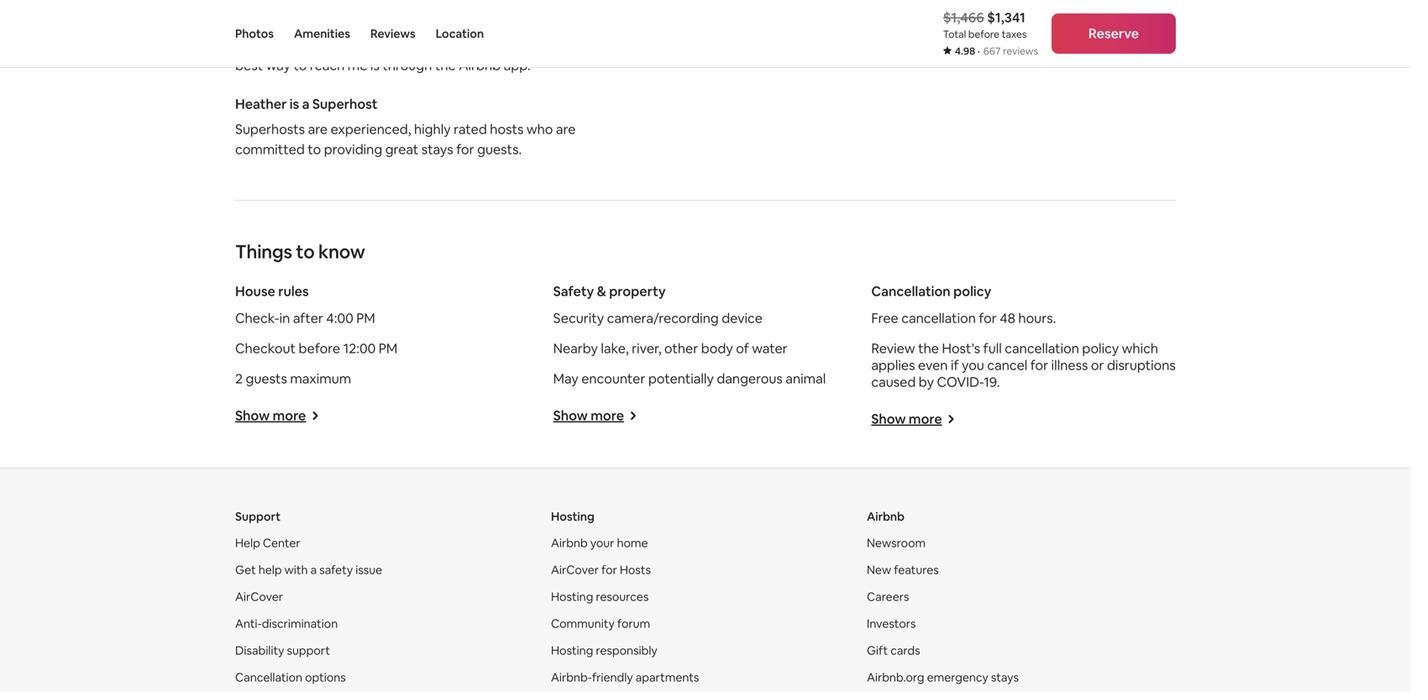 Task type: locate. For each thing, give the bounding box(es) containing it.
aircover for aircover link in the bottom left of the page
[[235, 589, 283, 604]]

check-
[[235, 309, 279, 327]]

1 vertical spatial you
[[962, 356, 984, 374]]

1 vertical spatial with
[[284, 562, 308, 577]]

reviews
[[370, 26, 416, 41]]

show down may
[[553, 407, 588, 424]]

are
[[308, 120, 328, 138], [556, 120, 576, 138]]

airbnb
[[459, 57, 501, 74], [867, 509, 905, 524], [551, 535, 588, 550]]

1 horizontal spatial stays
[[991, 670, 1019, 685]]

maximum
[[290, 370, 351, 387]]

airbnb down staying
[[459, 57, 501, 74]]

0 horizontal spatial show more
[[235, 407, 306, 424]]

after
[[293, 309, 323, 327]]

your up aircover for hosts link
[[590, 535, 614, 550]]

policy up "free cancellation for 48 hours."
[[953, 282, 991, 300]]

show more button down guests
[[235, 407, 319, 424]]

0 vertical spatial a
[[302, 95, 309, 112]]

1 horizontal spatial before
[[968, 28, 1000, 41]]

through
[[382, 57, 432, 74]]

airbnb up newsroom link
[[867, 509, 905, 524]]

to left know
[[296, 240, 315, 264]]

for left 48
[[979, 309, 997, 327]]

safety & property
[[553, 282, 666, 300]]

providing
[[324, 141, 382, 158]]

show more button down encounter
[[553, 407, 637, 424]]

2 horizontal spatial show more
[[871, 410, 942, 427]]

1 horizontal spatial show
[[553, 407, 588, 424]]

you inside review the host's full cancellation policy which applies even if you cancel for illness or disruptions caused by covid-19.
[[962, 356, 984, 374]]

before inside "$1,466 $1,341 total before taxes"
[[968, 28, 1000, 41]]

cards
[[890, 643, 920, 658]]

1 horizontal spatial you
[[962, 356, 984, 374]]

pm right 4:00
[[356, 309, 375, 327]]

show more
[[235, 407, 306, 424], [553, 407, 624, 424], [871, 410, 942, 427]]

nearby
[[553, 340, 598, 357]]

before up ·
[[968, 28, 1000, 41]]

0 vertical spatial airbnb
[[459, 57, 501, 74]]

1 horizontal spatial me
[[528, 16, 548, 33]]

you right stay
[[371, 16, 393, 33]]

0 vertical spatial my
[[577, 16, 596, 33]]

may
[[396, 16, 422, 33]]

are right who
[[556, 120, 576, 138]]

1 horizontal spatial aircover
[[551, 562, 599, 577]]

1 horizontal spatial the
[[506, 36, 527, 54]]

stays right emergency
[[991, 670, 1019, 685]]

0 vertical spatial aircover
[[551, 562, 599, 577]]

1 are from the left
[[308, 120, 328, 138]]

aircover for hosts
[[551, 562, 651, 577]]

show down 2
[[235, 407, 270, 424]]

0 horizontal spatial aircover
[[235, 589, 283, 604]]

0 vertical spatial with
[[499, 16, 525, 33]]

2 hosting from the top
[[551, 589, 593, 604]]

48
[[1000, 309, 1015, 327]]

for
[[456, 141, 474, 158], [979, 309, 997, 327], [1030, 356, 1048, 374], [601, 562, 617, 577]]

encounter
[[581, 370, 645, 387]]

to
[[293, 57, 307, 74], [308, 141, 321, 158], [296, 240, 315, 264]]

0 vertical spatial hosting
[[551, 509, 594, 524]]

the
[[573, 36, 597, 54]]

may
[[553, 370, 578, 387]]

0 vertical spatial you
[[371, 16, 393, 33]]

show more down caused
[[871, 410, 942, 427]]

hours.
[[1018, 309, 1056, 327]]

policy inside review the host's full cancellation policy which applies even if you cancel for illness or disruptions caused by covid-19.
[[1082, 340, 1119, 357]]

your left stay
[[312, 16, 339, 33]]

are down "superhost"
[[308, 120, 328, 138]]

stays down highly
[[421, 141, 453, 158]]

1 hosting from the top
[[551, 509, 594, 524]]

gift cards
[[867, 643, 920, 658]]

checkout before 12:00 pm
[[235, 340, 397, 357]]

1 horizontal spatial cancellation
[[1005, 340, 1079, 357]]

a left safety
[[310, 562, 317, 577]]

airbnb-friendly apartments
[[551, 670, 699, 685]]

cancellation down cancellation policy
[[901, 309, 976, 327]]

the left if in the bottom of the page
[[918, 340, 939, 357]]

1 vertical spatial your
[[590, 535, 614, 550]]

0 horizontal spatial airbnb
[[459, 57, 501, 74]]

2 horizontal spatial the
[[918, 340, 939, 357]]

1 vertical spatial is
[[290, 95, 299, 112]]

aircover link
[[235, 589, 283, 604]]

show more down may
[[553, 407, 624, 424]]

0 vertical spatial cancellation
[[871, 282, 951, 300]]

stay
[[342, 16, 368, 33]]

1 vertical spatial airbnb
[[867, 509, 905, 524]]

get help with a safety issue link
[[235, 562, 382, 577]]

0 horizontal spatial you
[[371, 16, 393, 33]]

1 vertical spatial the
[[435, 57, 456, 74]]

0 horizontal spatial my
[[371, 36, 390, 54]]

superhosts
[[235, 120, 305, 138]]

safety
[[319, 562, 353, 577]]

airbnb.org emergency stays link
[[867, 670, 1019, 685]]

1 horizontal spatial a
[[310, 562, 317, 577]]

to down friends,
[[293, 57, 307, 74]]

1 vertical spatial pm
[[379, 340, 397, 357]]

1 horizontal spatial policy
[[1082, 340, 1119, 357]]

1 vertical spatial hosting
[[551, 589, 593, 604]]

cancellation for cancellation options
[[235, 670, 302, 685]]

2 horizontal spatial more
[[909, 410, 942, 427]]

2 vertical spatial hosting
[[551, 643, 593, 658]]

my up the at the left top of page
[[577, 16, 596, 33]]

0 horizontal spatial more
[[273, 407, 306, 424]]

cancellation down the 'hours.'
[[1005, 340, 1079, 357]]

1 horizontal spatial my
[[577, 16, 596, 33]]

get help with a safety issue
[[235, 562, 382, 577]]

show more button down by
[[871, 410, 956, 427]]

1 vertical spatial policy
[[1082, 340, 1119, 357]]

0 horizontal spatial is
[[290, 95, 299, 112]]

my
[[577, 16, 596, 33], [371, 36, 390, 54]]

1 vertical spatial before
[[299, 340, 340, 357]]

1 vertical spatial me
[[348, 57, 367, 74]]

friends,
[[278, 36, 324, 54]]

1 horizontal spatial airbnb
[[551, 535, 588, 550]]

show more button for guests
[[235, 407, 319, 424]]

0 horizontal spatial the
[[435, 57, 456, 74]]

me up house.
[[528, 16, 548, 33]]

other
[[664, 340, 698, 357]]

show more button for encounter
[[553, 407, 637, 424]]

0 horizontal spatial your
[[312, 16, 339, 33]]

more down the 2 guests maximum
[[273, 407, 306, 424]]

investors
[[867, 616, 916, 631]]

stays inside heather is a superhost superhosts are experienced, highly rated hosts who are committed to providing great stays for guests.
[[421, 141, 453, 158]]

great
[[385, 141, 419, 158]]

cancellation policy
[[871, 282, 991, 300]]

features
[[894, 562, 939, 577]]

2 guests maximum
[[235, 370, 351, 387]]

is right heather
[[290, 95, 299, 112]]

apartments
[[636, 670, 699, 685]]

0 vertical spatial the
[[506, 36, 527, 54]]

show more down guests
[[235, 407, 306, 424]]

0 vertical spatial your
[[312, 16, 339, 33]]

0 horizontal spatial cancellation
[[901, 309, 976, 327]]

1 vertical spatial to
[[308, 141, 321, 158]]

the right at
[[506, 36, 527, 54]]

new features
[[867, 562, 939, 577]]

to inside heather is a superhost superhosts are experienced, highly rated hosts who are committed to providing great stays for guests.
[[308, 141, 321, 158]]

way
[[266, 57, 291, 74]]

airbnb your home link
[[551, 535, 648, 550]]

support
[[235, 509, 281, 524]]

house rules
[[235, 282, 309, 300]]

0 horizontal spatial stays
[[421, 141, 453, 158]]

cross
[[425, 16, 458, 33]]

cancellation
[[901, 309, 976, 327], [1005, 340, 1079, 357]]

0 vertical spatial before
[[968, 28, 1000, 41]]

your
[[312, 16, 339, 33], [590, 535, 614, 550]]

$1,466
[[943, 9, 984, 26]]

more down by
[[909, 410, 942, 427]]

0 vertical spatial pm
[[356, 309, 375, 327]]

for left illness
[[1030, 356, 1048, 374]]

hosting up "community" at the left bottom
[[551, 589, 593, 604]]

at
[[491, 36, 503, 54]]

3 hosting from the top
[[551, 643, 593, 658]]

property
[[609, 282, 666, 300]]

paths
[[461, 16, 496, 33]]

photos button
[[235, 0, 274, 67]]

committed
[[235, 141, 305, 158]]

airbnb inside throughout your stay you may cross paths with me and my family, friends, and/or my tenants staying at the house.  the best way to reach me is through the airbnb app.
[[459, 57, 501, 74]]

1 vertical spatial my
[[371, 36, 390, 54]]

2 horizontal spatial airbnb
[[867, 509, 905, 524]]

pm right 12:00
[[379, 340, 397, 357]]

body
[[701, 340, 733, 357]]

airbnb up 'aircover for hosts'
[[551, 535, 588, 550]]

policy left which
[[1082, 340, 1119, 357]]

more down encounter
[[591, 407, 624, 424]]

airbnb.org
[[867, 670, 924, 685]]

with right help
[[284, 562, 308, 577]]

nearby lake, river, other body of water
[[553, 340, 788, 357]]

animal
[[786, 370, 826, 387]]

me down and/or
[[348, 57, 367, 74]]

hosting responsibly link
[[551, 643, 657, 658]]

review the host's full cancellation policy which applies even if you cancel for illness or disruptions caused by covid-19.
[[871, 340, 1176, 390]]

0 horizontal spatial before
[[299, 340, 340, 357]]

potentially
[[648, 370, 714, 387]]

0 vertical spatial cancellation
[[901, 309, 976, 327]]

1 horizontal spatial your
[[590, 535, 614, 550]]

cancellation up free
[[871, 282, 951, 300]]

1 horizontal spatial show more button
[[553, 407, 637, 424]]

to left providing
[[308, 141, 321, 158]]

you right if in the bottom of the page
[[962, 356, 984, 374]]

for left the hosts
[[601, 562, 617, 577]]

your inside throughout your stay you may cross paths with me and my family, friends, and/or my tenants staying at the house.  the best way to reach me is through the airbnb app.
[[312, 16, 339, 33]]

0 vertical spatial is
[[370, 57, 379, 74]]

a left "superhost"
[[302, 95, 309, 112]]

0 horizontal spatial a
[[302, 95, 309, 112]]

heather
[[235, 95, 287, 112]]

airbnb for airbnb
[[867, 509, 905, 524]]

1 horizontal spatial cancellation
[[871, 282, 951, 300]]

2 vertical spatial airbnb
[[551, 535, 588, 550]]

for down rated
[[456, 141, 474, 158]]

investors link
[[867, 616, 916, 631]]

before up maximum
[[299, 340, 340, 357]]

app.
[[504, 57, 531, 74]]

1 horizontal spatial with
[[499, 16, 525, 33]]

your for throughout
[[312, 16, 339, 33]]

1 vertical spatial cancellation
[[235, 670, 302, 685]]

anti-discrimination link
[[235, 616, 338, 631]]

a inside heather is a superhost superhosts are experienced, highly rated hosts who are committed to providing great stays for guests.
[[302, 95, 309, 112]]

aircover up "anti-"
[[235, 589, 283, 604]]

dangerous
[[717, 370, 783, 387]]

help center link
[[235, 535, 300, 550]]

is left 'through'
[[370, 57, 379, 74]]

1 vertical spatial stays
[[991, 670, 1019, 685]]

hosting resources link
[[551, 589, 649, 604]]

my right and/or
[[371, 36, 390, 54]]

1 horizontal spatial are
[[556, 120, 576, 138]]

0 horizontal spatial with
[[284, 562, 308, 577]]

reach
[[310, 57, 345, 74]]

0 horizontal spatial cancellation
[[235, 670, 302, 685]]

aircover down airbnb your home
[[551, 562, 599, 577]]

more
[[273, 407, 306, 424], [591, 407, 624, 424], [909, 410, 942, 427]]

0 horizontal spatial are
[[308, 120, 328, 138]]

2 vertical spatial the
[[918, 340, 939, 357]]

guests.
[[477, 141, 522, 158]]

throughout
[[235, 16, 309, 33]]

1 horizontal spatial show more
[[553, 407, 624, 424]]

0 vertical spatial stays
[[421, 141, 453, 158]]

0 horizontal spatial show more button
[[235, 407, 319, 424]]

help
[[235, 535, 260, 550]]

is inside heather is a superhost superhosts are experienced, highly rated hosts who are committed to providing great stays for guests.
[[290, 95, 299, 112]]

1 horizontal spatial more
[[591, 407, 624, 424]]

the down staying
[[435, 57, 456, 74]]

or
[[1091, 356, 1104, 374]]

highly
[[414, 120, 451, 138]]

0 horizontal spatial show
[[235, 407, 270, 424]]

get
[[235, 562, 256, 577]]

1 vertical spatial aircover
[[235, 589, 283, 604]]

hosting up "airbnb your home" link
[[551, 509, 594, 524]]

0 horizontal spatial policy
[[953, 282, 991, 300]]

aircover for aircover for hosts
[[551, 562, 599, 577]]

house.
[[530, 36, 570, 54]]

1 vertical spatial cancellation
[[1005, 340, 1079, 357]]

hosting up airbnb-
[[551, 643, 593, 658]]

reserve button
[[1052, 13, 1176, 54]]

disruptions
[[1107, 356, 1176, 374]]

cancellation
[[871, 282, 951, 300], [235, 670, 302, 685]]

1 horizontal spatial is
[[370, 57, 379, 74]]

show down caused
[[871, 410, 906, 427]]

applies
[[871, 356, 915, 374]]

0 horizontal spatial pm
[[356, 309, 375, 327]]

cancellation down disability
[[235, 670, 302, 685]]

reviews
[[1003, 45, 1038, 58]]

a
[[302, 95, 309, 112], [310, 562, 317, 577]]

with up at
[[499, 16, 525, 33]]

0 vertical spatial to
[[293, 57, 307, 74]]

free cancellation for 48 hours.
[[871, 309, 1056, 327]]



Task type: vqa. For each thing, say whether or not it's contained in the screenshot.


Task type: describe. For each thing, give the bounding box(es) containing it.
new features link
[[867, 562, 939, 577]]

device
[[722, 309, 763, 327]]

0 vertical spatial policy
[[953, 282, 991, 300]]

the inside review the host's full cancellation policy which applies even if you cancel for illness or disruptions caused by covid-19.
[[918, 340, 939, 357]]

location
[[436, 26, 484, 41]]

newsroom
[[867, 535, 926, 550]]

security
[[553, 309, 604, 327]]

cancel
[[987, 356, 1027, 374]]

friendly
[[592, 670, 633, 685]]

2 are from the left
[[556, 120, 576, 138]]

safety
[[553, 282, 594, 300]]

responsibly
[[596, 643, 657, 658]]

center
[[263, 535, 300, 550]]

hosting for hosting responsibly
[[551, 643, 593, 658]]

newsroom link
[[867, 535, 926, 550]]

things
[[235, 240, 292, 264]]

tenants
[[393, 36, 440, 54]]

hosts
[[620, 562, 651, 577]]

with inside throughout your stay you may cross paths with me and my family, friends, and/or my tenants staying at the house.  the best way to reach me is through the airbnb app.
[[499, 16, 525, 33]]

if
[[951, 356, 959, 374]]

experienced,
[[331, 120, 411, 138]]

host's
[[942, 340, 980, 357]]

total
[[943, 28, 966, 41]]

emergency
[[927, 670, 988, 685]]

19.
[[984, 373, 1000, 390]]

staying
[[443, 36, 488, 54]]

reviews button
[[370, 0, 416, 67]]

help
[[258, 562, 282, 577]]

airbnb for airbnb your home
[[551, 535, 588, 550]]

options
[[305, 670, 346, 685]]

show for 2
[[235, 407, 270, 424]]

2 horizontal spatial show more button
[[871, 410, 956, 427]]

cancellation options
[[235, 670, 346, 685]]

2
[[235, 370, 243, 387]]

superhost
[[312, 95, 378, 112]]

&
[[597, 282, 606, 300]]

which
[[1122, 340, 1158, 357]]

family,
[[235, 36, 275, 54]]

in
[[279, 309, 290, 327]]

careers link
[[867, 589, 909, 604]]

1 vertical spatial a
[[310, 562, 317, 577]]

camera/recording
[[607, 309, 719, 327]]

rated
[[454, 120, 487, 138]]

covid-
[[937, 373, 984, 390]]

disability support link
[[235, 643, 330, 658]]

community forum
[[551, 616, 650, 631]]

resources
[[596, 589, 649, 604]]

throughout your stay you may cross paths with me and my family, friends, and/or my tenants staying at the house.  the best way to reach me is through the airbnb app.
[[235, 16, 597, 74]]

security camera/recording device
[[553, 309, 763, 327]]

of
[[736, 340, 749, 357]]

your for airbnb
[[590, 535, 614, 550]]

12:00
[[343, 340, 376, 357]]

home
[[617, 535, 648, 550]]

show for may
[[553, 407, 588, 424]]

and/or
[[327, 36, 368, 54]]

cancellation inside review the host's full cancellation policy which applies even if you cancel for illness or disruptions caused by covid-19.
[[1005, 340, 1079, 357]]

cancellation options link
[[235, 670, 346, 685]]

review
[[871, 340, 915, 357]]

house
[[235, 282, 275, 300]]

know
[[318, 240, 365, 264]]

4:00
[[326, 309, 353, 327]]

check-in after 4:00 pm
[[235, 309, 375, 327]]

for inside review the host's full cancellation policy which applies even if you cancel for illness or disruptions caused by covid-19.
[[1030, 356, 1048, 374]]

amenities button
[[294, 0, 350, 67]]

hosting responsibly
[[551, 643, 657, 658]]

2 vertical spatial to
[[296, 240, 315, 264]]

0 horizontal spatial me
[[348, 57, 367, 74]]

0 vertical spatial me
[[528, 16, 548, 33]]

2 horizontal spatial show
[[871, 410, 906, 427]]

·
[[977, 45, 980, 58]]

disability
[[235, 643, 284, 658]]

more for guests
[[273, 407, 306, 424]]

water
[[752, 340, 788, 357]]

may encounter potentially dangerous animal
[[553, 370, 826, 387]]

airbnb.org emergency stays
[[867, 670, 1019, 685]]

issue
[[355, 562, 382, 577]]

1 horizontal spatial pm
[[379, 340, 397, 357]]

even
[[918, 356, 948, 374]]

for inside heather is a superhost superhosts are experienced, highly rated hosts who are committed to providing great stays for guests.
[[456, 141, 474, 158]]

hosting for hosting
[[551, 509, 594, 524]]

to inside throughout your stay you may cross paths with me and my family, friends, and/or my tenants staying at the house.  the best way to reach me is through the airbnb app.
[[293, 57, 307, 74]]

support
[[287, 643, 330, 658]]

you inside throughout your stay you may cross paths with me and my family, friends, and/or my tenants staying at the house.  the best way to reach me is through the airbnb app.
[[371, 16, 393, 33]]

gift
[[867, 643, 888, 658]]

taxes
[[1002, 28, 1027, 41]]

careers
[[867, 589, 909, 604]]

community
[[551, 616, 615, 631]]

cancellation for cancellation policy
[[871, 282, 951, 300]]

show more for guests
[[235, 407, 306, 424]]

is inside throughout your stay you may cross paths with me and my family, friends, and/or my tenants staying at the house.  the best way to reach me is through the airbnb app.
[[370, 57, 379, 74]]

guests
[[246, 370, 287, 387]]

new
[[867, 562, 891, 577]]

hosting for hosting resources
[[551, 589, 593, 604]]

full
[[983, 340, 1002, 357]]

photos
[[235, 26, 274, 41]]

discrimination
[[262, 616, 338, 631]]

more for encounter
[[591, 407, 624, 424]]

lake,
[[601, 340, 629, 357]]

show more for encounter
[[553, 407, 624, 424]]

community forum link
[[551, 616, 650, 631]]



